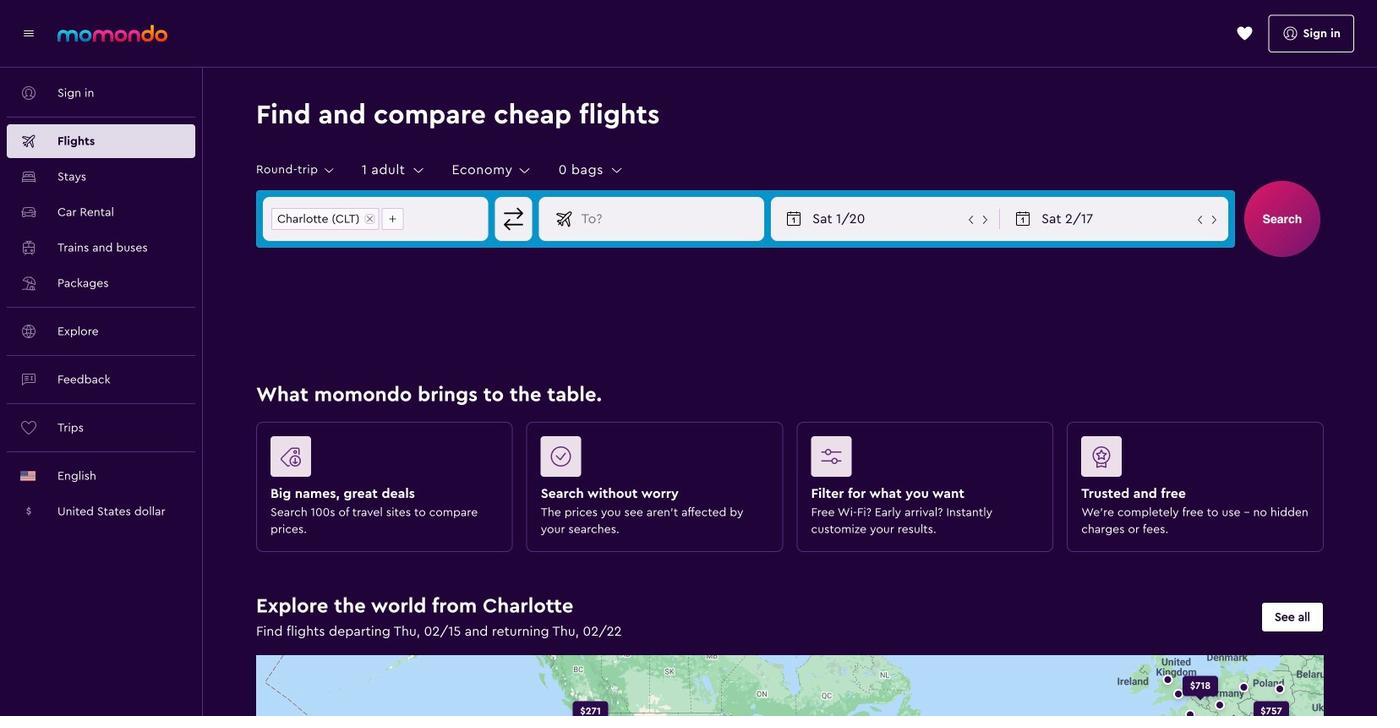 Task type: locate. For each thing, give the bounding box(es) containing it.
figure
[[271, 436, 492, 484], [541, 436, 762, 484], [811, 436, 1033, 484], [1082, 436, 1303, 484]]

navigation menu image
[[20, 25, 37, 42]]

2 list item from the left
[[382, 208, 404, 230]]

list item
[[271, 208, 379, 230], [382, 208, 404, 230]]

2 figure from the left
[[541, 436, 762, 484]]

3 figure from the left
[[811, 436, 1033, 484]]

united states (english) image
[[20, 471, 36, 481]]

Trip type Round-trip field
[[256, 163, 336, 178]]

swap departure airport and destination airport image
[[498, 203, 530, 235]]

list item down trip type round-trip field
[[271, 208, 379, 230]]

list
[[264, 198, 411, 240]]

Flight destination input text field
[[575, 198, 764, 240]]

Cabin type Economy field
[[452, 162, 533, 179]]

1 horizontal spatial list item
[[382, 208, 404, 230]]

4 figure from the left
[[1082, 436, 1303, 484]]

remove image
[[366, 215, 374, 223]]

list item right remove 'image'
[[382, 208, 404, 230]]

0 horizontal spatial list item
[[271, 208, 379, 230]]

open trips drawer image
[[1237, 25, 1254, 42]]



Task type: describe. For each thing, give the bounding box(es) containing it.
saturday january 20th element
[[813, 209, 965, 229]]

saturday february 17th element
[[1042, 209, 1194, 229]]

1 list item from the left
[[271, 208, 379, 230]]

1 figure from the left
[[271, 436, 492, 484]]

map region
[[97, 551, 1378, 716]]

Flight origin input text field
[[411, 198, 488, 240]]



Task type: vqa. For each thing, say whether or not it's contained in the screenshot.
Flight destination input TEXT BOX
yes



